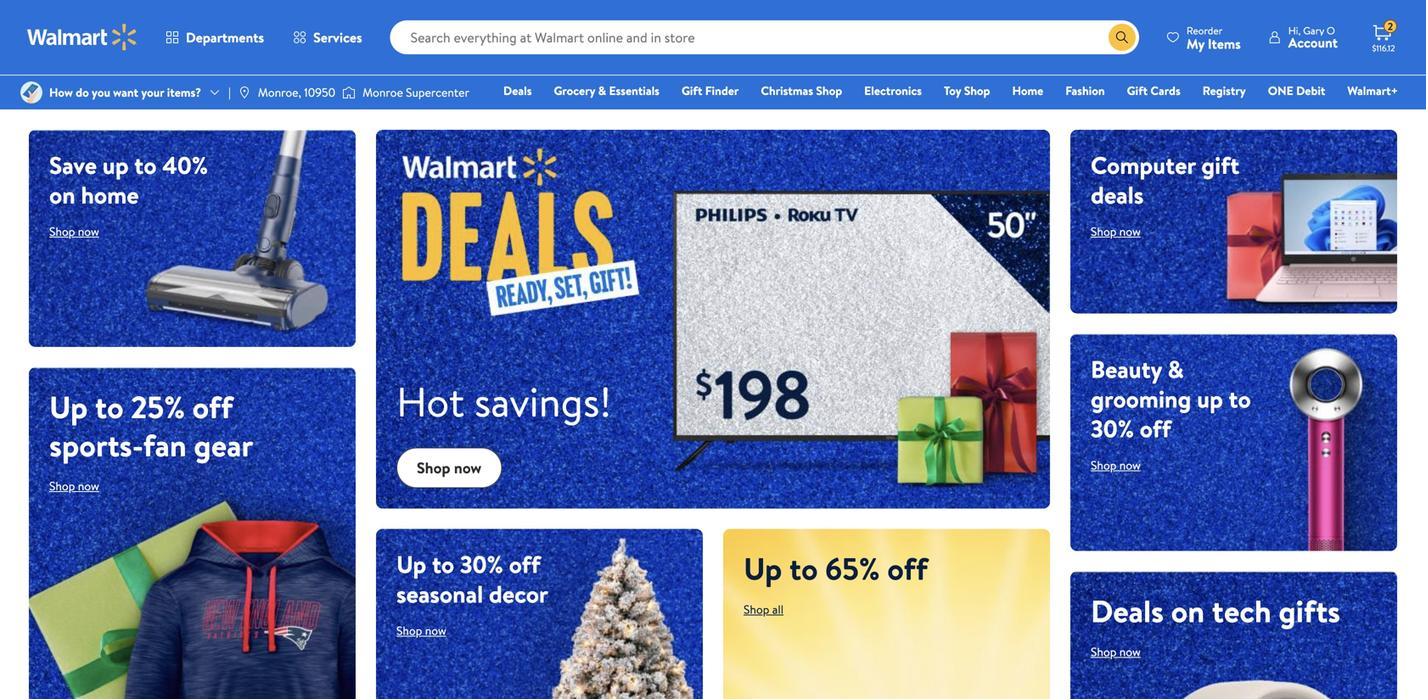 Task type: locate. For each thing, give the bounding box(es) containing it.
on left tech
[[1172, 590, 1205, 633]]

0 horizontal spatial up
[[49, 386, 88, 428]]

30%
[[1091, 412, 1135, 445], [460, 548, 503, 581]]

toy shop
[[944, 82, 991, 99]]

shop now link for hot savings!
[[397, 448, 502, 489]]

now inside "link"
[[454, 458, 482, 479]]

0 horizontal spatial up
[[103, 149, 129, 182]]

up to 30% off seasonal decor
[[397, 548, 548, 611]]

&
[[598, 82, 606, 99], [1168, 353, 1184, 386]]

shop all link
[[744, 602, 784, 618]]

up right the grooming
[[1197, 383, 1224, 416]]

gift
[[682, 82, 703, 99], [1127, 82, 1148, 99]]

fashion
[[1066, 82, 1105, 99]]

reorder
[[1187, 23, 1223, 38]]

shop now inside shop now "link"
[[417, 458, 482, 479]]

& right grocery
[[598, 82, 606, 99]]

shop now link for computer gift deals
[[1091, 223, 1141, 240]]

 image right 10950
[[342, 84, 356, 101]]

1 horizontal spatial gift
[[1127, 82, 1148, 99]]

now for computer gift deals
[[1120, 223, 1141, 240]]

one
[[1269, 82, 1294, 99]]

gift
[[1202, 149, 1240, 182]]

shop now for beauty & grooming up to 30% off
[[1091, 457, 1141, 474]]

1 vertical spatial up
[[1197, 383, 1224, 416]]

one debit link
[[1261, 82, 1334, 100]]

& for grooming
[[1168, 353, 1184, 386]]

shop now link for up to 30% off seasonal decor
[[397, 623, 447, 640]]

shop
[[816, 82, 843, 99], [964, 82, 991, 99], [49, 223, 75, 240], [1091, 223, 1117, 240], [1091, 457, 1117, 474], [417, 458, 451, 479], [49, 478, 75, 495], [744, 602, 770, 618], [397, 623, 422, 640], [1091, 644, 1117, 661]]

on left home
[[49, 178, 75, 211]]

Walmart Site-Wide search field
[[390, 20, 1140, 54]]

up
[[103, 149, 129, 182], [1197, 383, 1224, 416]]

& for essentials
[[598, 82, 606, 99]]

all
[[773, 602, 784, 618]]

now for beauty & grooming up to 30% off
[[1120, 457, 1141, 474]]

beauty
[[1091, 353, 1162, 386]]

1 vertical spatial 30%
[[460, 548, 503, 581]]

grocery
[[554, 82, 596, 99]]

monroe, 10950
[[258, 84, 336, 101]]

now for deals on tech gifts
[[1120, 644, 1141, 661]]

savings!
[[474, 374, 612, 430]]

shop for beauty & grooming up to 30% off
[[1091, 457, 1117, 474]]

deals
[[1091, 178, 1144, 211]]

off
[[192, 386, 233, 428], [1140, 412, 1172, 445], [888, 548, 928, 590], [509, 548, 541, 581]]

up right save at the left top of page
[[103, 149, 129, 182]]

25%
[[131, 386, 185, 428]]

1 horizontal spatial  image
[[342, 84, 356, 101]]

 image
[[238, 86, 251, 99]]

one debit
[[1269, 82, 1326, 99]]

1 horizontal spatial deals
[[1091, 590, 1164, 633]]

& inside "grocery & essentials" link
[[598, 82, 606, 99]]

 image
[[20, 82, 42, 104], [342, 84, 356, 101]]

deals on tech gifts
[[1091, 590, 1341, 633]]

1 gift from the left
[[682, 82, 703, 99]]

how do you want your items?
[[49, 84, 201, 101]]

essentials
[[609, 82, 660, 99]]

0 vertical spatial deals
[[504, 82, 532, 99]]

gift left cards on the top of page
[[1127, 82, 1148, 99]]

0 horizontal spatial 30%
[[460, 548, 503, 581]]

gift for gift finder
[[682, 82, 703, 99]]

registry link
[[1195, 82, 1254, 100]]

up
[[49, 386, 88, 428], [744, 548, 782, 590], [397, 548, 427, 581]]

1 vertical spatial &
[[1168, 353, 1184, 386]]

electronics link
[[857, 82, 930, 100]]

$116.12
[[1373, 42, 1396, 54]]

walmart+ link
[[1340, 82, 1406, 100]]

now for hot savings!
[[454, 458, 482, 479]]

gift left finder
[[682, 82, 703, 99]]

shop now link
[[49, 223, 99, 240], [1091, 223, 1141, 240], [397, 448, 502, 489], [1091, 457, 1141, 474], [49, 478, 99, 495], [397, 623, 447, 640], [1091, 644, 1141, 661]]

0 horizontal spatial &
[[598, 82, 606, 99]]

my
[[1187, 34, 1205, 53]]

off inside up to 25% off sports-fan gear
[[192, 386, 233, 428]]

hot
[[397, 374, 465, 430]]

& inside beauty & grooming up to 30% off
[[1168, 353, 1184, 386]]

departments
[[186, 28, 264, 47]]

deals for deals
[[504, 82, 532, 99]]

65%
[[826, 548, 880, 590]]

1 horizontal spatial up
[[1197, 383, 1224, 416]]

items
[[1208, 34, 1241, 53]]

& right beauty
[[1168, 353, 1184, 386]]

home
[[81, 178, 139, 211]]

now for up to 25% off sports-fan gear
[[78, 478, 99, 495]]

0 vertical spatial on
[[49, 178, 75, 211]]

1 vertical spatial on
[[1172, 590, 1205, 633]]

1 vertical spatial deals
[[1091, 590, 1164, 633]]

off for up to 65% off
[[888, 548, 928, 590]]

christmas
[[761, 82, 814, 99]]

off for up to 25% off sports-fan gear
[[192, 386, 233, 428]]

0 vertical spatial 30%
[[1091, 412, 1135, 445]]

0 vertical spatial &
[[598, 82, 606, 99]]

home
[[1013, 82, 1044, 99]]

 image left how
[[20, 82, 42, 104]]

to inside up to 25% off sports-fan gear
[[95, 386, 124, 428]]

0 horizontal spatial  image
[[20, 82, 42, 104]]

shop inside "link"
[[417, 458, 451, 479]]

now
[[78, 223, 99, 240], [1120, 223, 1141, 240], [1120, 457, 1141, 474], [454, 458, 482, 479], [78, 478, 99, 495], [425, 623, 447, 640], [1120, 644, 1141, 661]]

2 gift from the left
[[1127, 82, 1148, 99]]

to for up to 65% off
[[790, 548, 818, 590]]

services
[[313, 28, 362, 47]]

0 horizontal spatial on
[[49, 178, 75, 211]]

30% inside beauty & grooming up to 30% off
[[1091, 412, 1135, 445]]

deals inside 'deals' link
[[504, 82, 532, 99]]

shop for save up to 40% on home
[[49, 223, 75, 240]]

up inside up to 25% off sports-fan gear
[[49, 386, 88, 428]]

up to 65% off
[[744, 548, 928, 590]]

gift finder link
[[674, 82, 747, 100]]

want
[[113, 84, 138, 101]]

finder
[[705, 82, 739, 99]]

grocery & essentials
[[554, 82, 660, 99]]

to inside up to 30% off seasonal decor
[[432, 548, 454, 581]]

2
[[1388, 19, 1394, 34]]

registry
[[1203, 82, 1246, 99]]

gift finder
[[682, 82, 739, 99]]

shop now
[[49, 223, 99, 240], [1091, 223, 1141, 240], [1091, 457, 1141, 474], [417, 458, 482, 479], [49, 478, 99, 495], [397, 623, 447, 640], [1091, 644, 1141, 661]]

shop now for computer gift deals
[[1091, 223, 1141, 240]]

monroe
[[363, 84, 403, 101]]

monroe supercenter
[[363, 84, 470, 101]]

shop now link for up to 25% off sports-fan gear
[[49, 478, 99, 495]]

up inside up to 30% off seasonal decor
[[397, 548, 427, 581]]

hi, gary o account
[[1289, 23, 1338, 52]]

christmas shop
[[761, 82, 843, 99]]

 image for how do you want your items?
[[20, 82, 42, 104]]

up to 25% off sports-fan gear
[[49, 386, 253, 467]]

supercenter
[[406, 84, 470, 101]]

1 horizontal spatial up
[[397, 548, 427, 581]]

0 horizontal spatial gift
[[682, 82, 703, 99]]

debit
[[1297, 82, 1326, 99]]

1 horizontal spatial 30%
[[1091, 412, 1135, 445]]

reorder my items
[[1187, 23, 1241, 53]]

gift cards
[[1127, 82, 1181, 99]]

christmas shop link
[[754, 82, 850, 100]]

to
[[134, 149, 157, 182], [1229, 383, 1252, 416], [95, 386, 124, 428], [790, 548, 818, 590], [432, 548, 454, 581]]

0 vertical spatial up
[[103, 149, 129, 182]]

0 horizontal spatial deals
[[504, 82, 532, 99]]

deals
[[504, 82, 532, 99], [1091, 590, 1164, 633]]

1 horizontal spatial &
[[1168, 353, 1184, 386]]

tech
[[1212, 590, 1272, 633]]

10950
[[304, 84, 336, 101]]

shop now for up to 25% off sports-fan gear
[[49, 478, 99, 495]]

shop for deals on tech gifts
[[1091, 644, 1117, 661]]

2 horizontal spatial up
[[744, 548, 782, 590]]

off inside up to 30% off seasonal decor
[[509, 548, 541, 581]]



Task type: describe. For each thing, give the bounding box(es) containing it.
40%
[[162, 149, 208, 182]]

30% inside up to 30% off seasonal decor
[[460, 548, 503, 581]]

shop now link for deals on tech gifts
[[1091, 644, 1141, 661]]

departments button
[[151, 17, 279, 58]]

services button
[[279, 17, 377, 58]]

up inside beauty & grooming up to 30% off
[[1197, 383, 1224, 416]]

to inside 'save up to 40% on home'
[[134, 149, 157, 182]]

shop for computer gift deals
[[1091, 223, 1117, 240]]

 image for monroe supercenter
[[342, 84, 356, 101]]

up for up to 65% off
[[744, 548, 782, 590]]

deals for deals on tech gifts
[[1091, 590, 1164, 633]]

off inside beauty & grooming up to 30% off
[[1140, 412, 1172, 445]]

you
[[92, 84, 110, 101]]

your
[[141, 84, 164, 101]]

Search search field
[[390, 20, 1140, 54]]

o
[[1327, 23, 1336, 38]]

fan
[[143, 424, 187, 467]]

toy
[[944, 82, 962, 99]]

shop now for up to 30% off seasonal decor
[[397, 623, 447, 640]]

toy shop link
[[937, 82, 998, 100]]

walmart+
[[1348, 82, 1399, 99]]

1 horizontal spatial on
[[1172, 590, 1205, 633]]

gift for gift cards
[[1127, 82, 1148, 99]]

now for up to 30% off seasonal decor
[[425, 623, 447, 640]]

hi,
[[1289, 23, 1301, 38]]

|
[[228, 84, 231, 101]]

items?
[[167, 84, 201, 101]]

save
[[49, 149, 97, 182]]

grocery & essentials link
[[546, 82, 667, 100]]

computer
[[1091, 149, 1196, 182]]

hot savings!
[[397, 374, 612, 430]]

off for up to 30% off seasonal decor
[[509, 548, 541, 581]]

grooming
[[1091, 383, 1192, 416]]

search icon image
[[1116, 31, 1129, 44]]

shop now link for beauty & grooming up to 30% off
[[1091, 457, 1141, 474]]

computer gift deals
[[1091, 149, 1240, 211]]

do
[[76, 84, 89, 101]]

shop for up to 25% off sports-fan gear
[[49, 478, 75, 495]]

now for save up to 40% on home
[[78, 223, 99, 240]]

account
[[1289, 33, 1338, 52]]

up for up to 25% off sports-fan gear
[[49, 386, 88, 428]]

walmart image
[[27, 24, 138, 51]]

gear
[[194, 424, 253, 467]]

gary
[[1304, 23, 1325, 38]]

shop for hot savings!
[[417, 458, 451, 479]]

shop now link for save up to 40% on home
[[49, 223, 99, 240]]

cards
[[1151, 82, 1181, 99]]

save up to 40% on home
[[49, 149, 208, 211]]

shop all
[[744, 602, 784, 618]]

up for up to 30% off seasonal decor
[[397, 548, 427, 581]]

shop for up to 65% off
[[744, 602, 770, 618]]

seasonal
[[397, 578, 483, 611]]

on inside 'save up to 40% on home'
[[49, 178, 75, 211]]

to for up to 30% off seasonal decor
[[432, 548, 454, 581]]

home link
[[1005, 82, 1051, 100]]

fashion link
[[1058, 82, 1113, 100]]

to for up to 25% off sports-fan gear
[[95, 386, 124, 428]]

sports-
[[49, 424, 143, 467]]

shop now for save up to 40% on home
[[49, 223, 99, 240]]

to inside beauty & grooming up to 30% off
[[1229, 383, 1252, 416]]

monroe,
[[258, 84, 301, 101]]

shop now for hot savings!
[[417, 458, 482, 479]]

electronics
[[865, 82, 922, 99]]

up inside 'save up to 40% on home'
[[103, 149, 129, 182]]

beauty & grooming up to 30% off
[[1091, 353, 1252, 445]]

deals link
[[496, 82, 540, 100]]

decor
[[489, 578, 548, 611]]

gifts
[[1279, 590, 1341, 633]]

shop for up to 30% off seasonal decor
[[397, 623, 422, 640]]

gift cards link
[[1120, 82, 1189, 100]]

shop now for deals on tech gifts
[[1091, 644, 1141, 661]]

how
[[49, 84, 73, 101]]



Task type: vqa. For each thing, say whether or not it's contained in the screenshot.
The Now
yes



